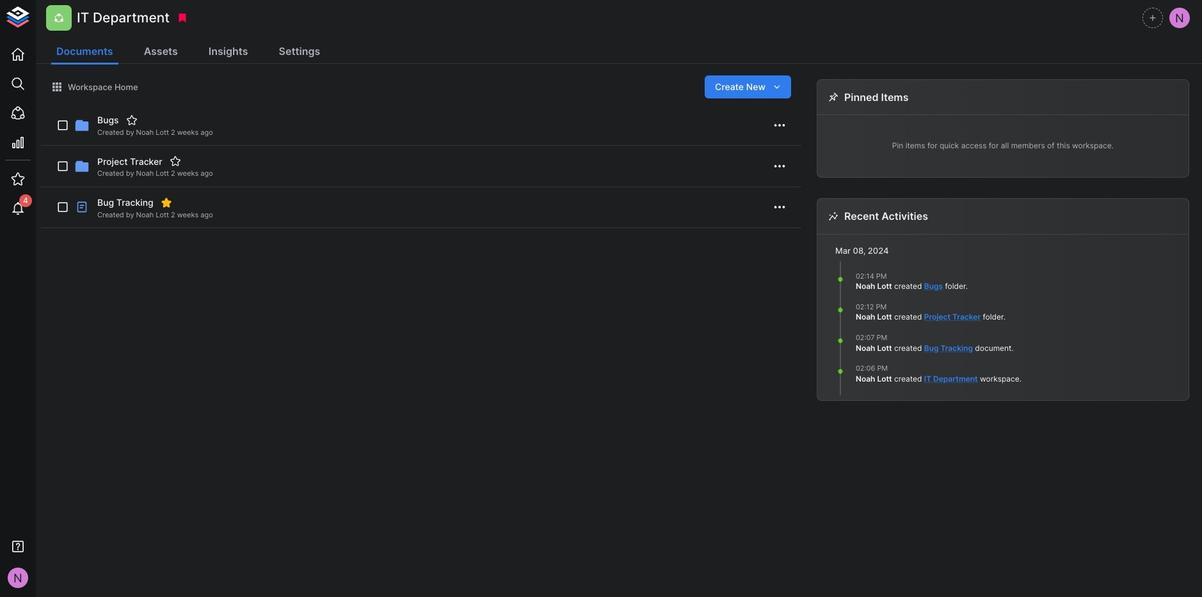 Task type: describe. For each thing, give the bounding box(es) containing it.
remove bookmark image
[[177, 12, 188, 24]]

1 vertical spatial favorite image
[[169, 156, 181, 167]]



Task type: locate. For each thing, give the bounding box(es) containing it.
0 horizontal spatial favorite image
[[126, 115, 137, 126]]

remove favorite image
[[160, 197, 172, 209]]

0 vertical spatial favorite image
[[126, 115, 137, 126]]

favorite image
[[126, 115, 137, 126], [169, 156, 181, 167]]

1 horizontal spatial favorite image
[[169, 156, 181, 167]]



Task type: vqa. For each thing, say whether or not it's contained in the screenshot.
the remove favorite icon
yes



